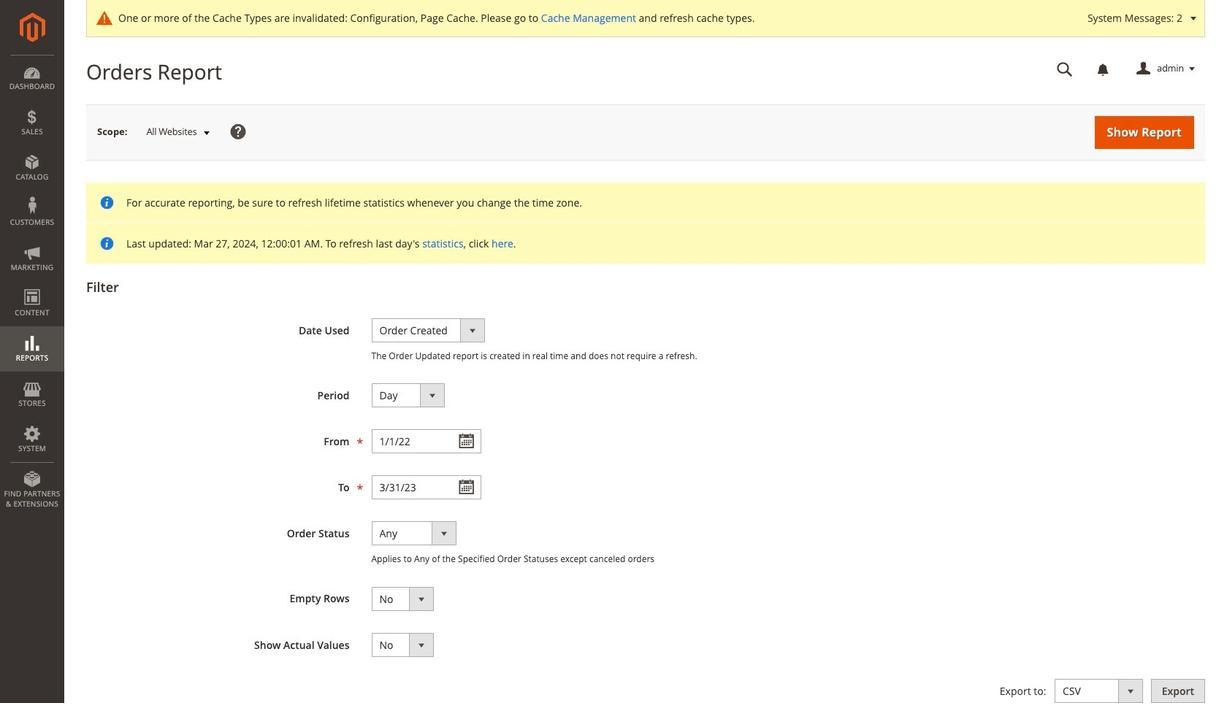 Task type: locate. For each thing, give the bounding box(es) containing it.
menu bar
[[0, 55, 64, 517]]

None text field
[[372, 430, 481, 454], [372, 476, 481, 500], [372, 430, 481, 454], [372, 476, 481, 500]]

None text field
[[1047, 56, 1084, 82]]



Task type: describe. For each thing, give the bounding box(es) containing it.
magento admin panel image
[[19, 12, 45, 42]]



